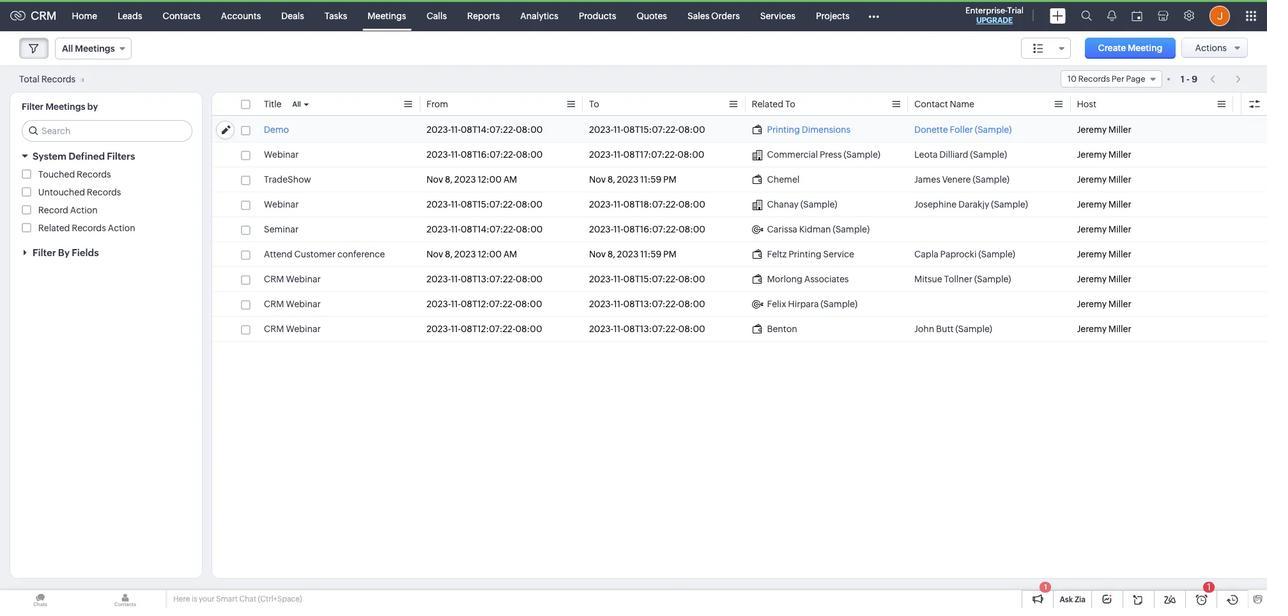 Task type: vqa. For each thing, say whether or not it's contained in the screenshot.
Title
yes



Task type: locate. For each thing, give the bounding box(es) containing it.
venere
[[943, 175, 971, 185]]

2 to from the left
[[786, 99, 796, 109]]

0 vertical spatial nov 8, 2023 12:00 am
[[427, 175, 517, 185]]

0 vertical spatial crm webinar link
[[264, 273, 321, 286]]

11:59 for feltz printing service
[[641, 249, 662, 260]]

1 vertical spatial action
[[108, 223, 135, 233]]

2 jeremy miller from the top
[[1078, 150, 1132, 160]]

webinar link up seminar link
[[264, 198, 299, 211]]

jeremy miller for mitsue tollner (sample)
[[1078, 274, 1132, 285]]

1 crm webinar link from the top
[[264, 273, 321, 286]]

0 vertical spatial 08t14:07:22-
[[461, 125, 516, 135]]

1 horizontal spatial to
[[786, 99, 796, 109]]

quotes
[[637, 11, 668, 21]]

pm up 08t18:07:22-
[[664, 175, 677, 185]]

0 vertical spatial nov 8, 2023 11:59 pm
[[590, 175, 677, 185]]

1 jeremy miller from the top
[[1078, 125, 1132, 135]]

meetings for all meetings
[[75, 43, 115, 54]]

0 vertical spatial 2023-11-08t15:07:22-08:00
[[590, 125, 706, 135]]

products
[[579, 11, 617, 21]]

2023-11-08t14:07:22-08:00 for 2023-11-08t16:07:22-08:00
[[427, 224, 543, 235]]

7 jeremy from the top
[[1078, 274, 1107, 285]]

0 horizontal spatial to
[[590, 99, 600, 109]]

attend customer conference
[[264, 249, 385, 260]]

related up printing dimensions link
[[752, 99, 784, 109]]

1 vertical spatial nov 8, 2023 11:59 pm
[[590, 249, 677, 260]]

filter for filter meetings by
[[22, 102, 44, 112]]

0 vertical spatial 12:00
[[478, 175, 502, 185]]

jeremy for donette foller (sample)
[[1078, 125, 1107, 135]]

pm for chemel
[[664, 175, 677, 185]]

2 08t14:07:22- from the top
[[461, 224, 516, 235]]

5 miller from the top
[[1109, 224, 1132, 235]]

navigation
[[1205, 70, 1249, 88]]

printing inside "link"
[[789, 249, 822, 260]]

accounts link
[[211, 0, 271, 31]]

1 nov 8, 2023 11:59 pm from the top
[[590, 175, 677, 185]]

records inside field
[[1079, 74, 1111, 84]]

meetings inside field
[[75, 43, 115, 54]]

calls link
[[417, 0, 457, 31]]

1 vertical spatial crm webinar link
[[264, 298, 321, 311]]

1 12:00 from the top
[[478, 175, 502, 185]]

7 miller from the top
[[1109, 274, 1132, 285]]

1 vertical spatial 2023-11-08t14:07:22-08:00
[[427, 224, 543, 235]]

josephine
[[915, 199, 957, 210]]

zia
[[1075, 596, 1086, 605]]

0 vertical spatial meetings
[[368, 11, 406, 21]]

john
[[915, 324, 935, 334]]

08t13:07:22- for felix hirpara (sample)
[[624, 299, 679, 309]]

webinar link
[[264, 148, 299, 161], [264, 198, 299, 211]]

nov 8, 2023 11:59 pm
[[590, 175, 677, 185], [590, 249, 677, 260]]

am for attend customer conference
[[504, 249, 517, 260]]

1 vertical spatial 12:00
[[478, 249, 502, 260]]

all inside all meetings field
[[62, 43, 73, 54]]

all for all meetings
[[62, 43, 73, 54]]

kidman
[[800, 224, 831, 235]]

calendar image
[[1132, 11, 1143, 21]]

records
[[41, 74, 76, 84], [1079, 74, 1111, 84], [77, 169, 111, 180], [87, 187, 121, 198], [72, 223, 106, 233]]

jeremy for james venere (sample)
[[1078, 175, 1107, 185]]

leads
[[118, 11, 142, 21]]

12:00
[[478, 175, 502, 185], [478, 249, 502, 260]]

miller for leota dilliard (sample)
[[1109, 150, 1132, 160]]

filter for filter by fields
[[33, 247, 56, 258]]

seminar
[[264, 224, 299, 235]]

(sample) up darakjy at the top right
[[973, 175, 1010, 185]]

carissa
[[768, 224, 798, 235]]

1 webinar link from the top
[[264, 148, 299, 161]]

leads link
[[108, 0, 153, 31]]

7 jeremy miller from the top
[[1078, 274, 1132, 285]]

nov 8, 2023 12:00 am
[[427, 175, 517, 185], [427, 249, 517, 260]]

8 jeremy from the top
[[1078, 299, 1107, 309]]

2 webinar link from the top
[[264, 198, 299, 211]]

nov 8, 2023 11:59 pm down the 2023-11-08t17:07:22-08:00
[[590, 175, 677, 185]]

meetings left calls
[[368, 11, 406, 21]]

(sample) right the dilliard
[[971, 150, 1008, 160]]

jeremy
[[1078, 125, 1107, 135], [1078, 150, 1107, 160], [1078, 175, 1107, 185], [1078, 199, 1107, 210], [1078, 224, 1107, 235], [1078, 249, 1107, 260], [1078, 274, 1107, 285], [1078, 299, 1107, 309], [1078, 324, 1107, 334]]

(sample) right press
[[844, 150, 881, 160]]

contacts
[[163, 11, 201, 21]]

1 vertical spatial 2023-11-08t12:07:22-08:00
[[427, 324, 543, 334]]

-
[[1187, 74, 1190, 84]]

felix
[[768, 299, 787, 309]]

filter down total
[[22, 102, 44, 112]]

1 crm webinar from the top
[[264, 274, 321, 285]]

0 vertical spatial crm webinar
[[264, 274, 321, 285]]

printing up commercial
[[768, 125, 800, 135]]

all for all
[[293, 100, 301, 108]]

demo
[[264, 125, 289, 135]]

0 horizontal spatial all
[[62, 43, 73, 54]]

11:59
[[641, 175, 662, 185], [641, 249, 662, 260]]

records down touched records
[[87, 187, 121, 198]]

webinar link for 2023-11-08t16:07:22-08:00
[[264, 148, 299, 161]]

crm webinar link for morlong
[[264, 273, 321, 286]]

2 vertical spatial meetings
[[46, 102, 85, 112]]

2 miller from the top
[[1109, 150, 1132, 160]]

1 am from the top
[[504, 175, 517, 185]]

2 vertical spatial crm webinar
[[264, 324, 321, 334]]

3 jeremy miller from the top
[[1078, 175, 1132, 185]]

james venere (sample) link
[[915, 173, 1010, 186]]

search image
[[1082, 10, 1093, 21]]

crm for felix hirpara (sample)
[[264, 299, 284, 309]]

1 nov 8, 2023 12:00 am from the top
[[427, 175, 517, 185]]

4 jeremy miller from the top
[[1078, 199, 1132, 210]]

morlong associates
[[768, 274, 849, 285]]

0 vertical spatial 08t15:07:22-
[[624, 125, 679, 135]]

2 nov 8, 2023 11:59 pm from the top
[[590, 249, 677, 260]]

all up 'total records'
[[62, 43, 73, 54]]

leota
[[915, 150, 938, 160]]

0 vertical spatial 2023-11-08t12:07:22-08:00
[[427, 299, 543, 309]]

your
[[199, 595, 215, 604]]

commercial press (sample)
[[768, 150, 881, 160]]

1 vertical spatial 08t13:07:22-
[[624, 299, 679, 309]]

1 vertical spatial 08t16:07:22-
[[624, 224, 679, 235]]

crm webinar for felix
[[264, 299, 321, 309]]

2 vertical spatial 08t13:07:22-
[[624, 324, 679, 334]]

nov 8, 2023 11:59 pm down 2023-11-08t18:07:22-08:00
[[590, 249, 677, 260]]

contacts link
[[153, 0, 211, 31]]

create meeting button
[[1086, 38, 1176, 59]]

1 vertical spatial filter
[[33, 247, 56, 258]]

0 vertical spatial pm
[[664, 175, 677, 185]]

row group containing demo
[[212, 118, 1268, 342]]

(sample) for donette foller (sample)
[[975, 125, 1012, 135]]

2 vertical spatial 08t15:07:22-
[[624, 274, 679, 285]]

9 jeremy from the top
[[1078, 324, 1107, 334]]

1 miller from the top
[[1109, 125, 1132, 135]]

2 crm webinar link from the top
[[264, 298, 321, 311]]

1
[[1181, 74, 1185, 84], [1208, 582, 1212, 593], [1045, 584, 1048, 591]]

webinar link for 2023-11-08t15:07:22-08:00
[[264, 198, 299, 211]]

records down defined
[[77, 169, 111, 180]]

1 vertical spatial nov 8, 2023 12:00 am
[[427, 249, 517, 260]]

1 vertical spatial 11:59
[[641, 249, 662, 260]]

2 08t12:07:22- from the top
[[461, 324, 516, 334]]

2 crm webinar from the top
[[264, 299, 321, 309]]

0 horizontal spatial related
[[38, 223, 70, 233]]

jeremy for leota dilliard (sample)
[[1078, 150, 1107, 160]]

pm
[[664, 175, 677, 185], [664, 249, 677, 260]]

1 vertical spatial 2023-11-08t16:07:22-08:00
[[590, 224, 706, 235]]

records right 10 at the right top
[[1079, 74, 1111, 84]]

system
[[33, 151, 66, 162]]

related down record
[[38, 223, 70, 233]]

2 vertical spatial crm webinar link
[[264, 323, 321, 336]]

total records
[[19, 74, 76, 84]]

meeting
[[1128, 43, 1163, 53]]

(sample) down associates
[[821, 299, 858, 309]]

1 vertical spatial meetings
[[75, 43, 115, 54]]

0 vertical spatial 08t13:07:22-
[[461, 274, 516, 285]]

12:00 for attend customer conference
[[478, 249, 502, 260]]

2 12:00 from the top
[[478, 249, 502, 260]]

nov 8, 2023 12:00 am for attend customer conference
[[427, 249, 517, 260]]

nov 8, 2023 12:00 am for tradeshow
[[427, 175, 517, 185]]

0 horizontal spatial action
[[70, 205, 98, 215]]

touched records
[[38, 169, 111, 180]]

0 vertical spatial 11:59
[[641, 175, 662, 185]]

9 jeremy miller from the top
[[1078, 324, 1132, 334]]

2 pm from the top
[[664, 249, 677, 260]]

nov 8, 2023 11:59 pm for feltz printing service
[[590, 249, 677, 260]]

all meetings
[[62, 43, 115, 54]]

2023-11-08t13:07:22-08:00 for felix hirpara (sample)
[[590, 299, 706, 309]]

08t12:07:22- for felix hirpara (sample)
[[461, 299, 516, 309]]

0 vertical spatial filter
[[22, 102, 44, 112]]

contacts image
[[85, 591, 166, 609]]

2 vertical spatial 2023-11-08t13:07:22-08:00
[[590, 324, 706, 334]]

2023-11-08t14:07:22-08:00 for 2023-11-08t15:07:22-08:00
[[427, 125, 543, 135]]

6 jeremy from the top
[[1078, 249, 1107, 260]]

0 vertical spatial printing
[[768, 125, 800, 135]]

miller for josephine darakjy (sample)
[[1109, 199, 1132, 210]]

records for 10
[[1079, 74, 1111, 84]]

0 vertical spatial related
[[752, 99, 784, 109]]

None field
[[1021, 38, 1071, 59]]

meetings up loading icon
[[75, 43, 115, 54]]

crm webinar for morlong
[[264, 274, 321, 285]]

system defined filters button
[[10, 145, 202, 168]]

(sample) right paprocki
[[979, 249, 1016, 260]]

11:59 up 08t18:07:22-
[[641, 175, 662, 185]]

2023-11-08t12:07:22-08:00 for felix hirpara (sample)
[[427, 299, 543, 309]]

2 jeremy from the top
[[1078, 150, 1107, 160]]

0 vertical spatial all
[[62, 43, 73, 54]]

(sample) right tollner
[[975, 274, 1012, 285]]

(sample) up carissa kidman (sample) at the top of the page
[[801, 199, 838, 210]]

1 vertical spatial pm
[[664, 249, 677, 260]]

paprocki
[[941, 249, 977, 260]]

jeremy miller for josephine darakjy (sample)
[[1078, 199, 1132, 210]]

0 vertical spatial 08t16:07:22-
[[461, 150, 516, 160]]

records left loading icon
[[41, 74, 76, 84]]

foller
[[950, 125, 974, 135]]

(sample) right darakjy at the top right
[[992, 199, 1029, 210]]

08t15:07:22- for 2023-11-08t14:07:22-08:00
[[624, 125, 679, 135]]

crm link
[[10, 9, 57, 22]]

4 jeremy from the top
[[1078, 199, 1107, 210]]

tradeshow
[[264, 175, 311, 185]]

0 vertical spatial webinar link
[[264, 148, 299, 161]]

(sample) right the foller
[[975, 125, 1012, 135]]

1 vertical spatial printing
[[789, 249, 822, 260]]

1 vertical spatial related
[[38, 223, 70, 233]]

jeremy for mitsue tollner (sample)
[[1078, 274, 1107, 285]]

08t13:07:22-
[[461, 274, 516, 285], [624, 299, 679, 309], [624, 324, 679, 334]]

1 vertical spatial crm webinar
[[264, 299, 321, 309]]

1 vertical spatial 2023-11-08t15:07:22-08:00
[[427, 199, 543, 210]]

11:59 for chemel
[[641, 175, 662, 185]]

chanay (sample) link
[[752, 198, 838, 211]]

2 vertical spatial 2023-11-08t15:07:22-08:00
[[590, 274, 706, 285]]

jeremy for josephine darakjy (sample)
[[1078, 199, 1107, 210]]

filter by fields button
[[10, 242, 202, 264]]

1 08t12:07:22- from the top
[[461, 299, 516, 309]]

1 vertical spatial 08t14:07:22-
[[461, 224, 516, 235]]

(sample) for felix hirpara (sample)
[[821, 299, 858, 309]]

0 vertical spatial 08t12:07:22-
[[461, 299, 516, 309]]

2023-11-08t15:07:22-08:00
[[590, 125, 706, 135], [427, 199, 543, 210], [590, 274, 706, 285]]

08t15:07:22-
[[624, 125, 679, 135], [461, 199, 516, 210], [624, 274, 679, 285]]

records up fields on the left top of the page
[[72, 223, 106, 233]]

here
[[173, 595, 190, 604]]

1 2023-11-08t12:07:22-08:00 from the top
[[427, 299, 543, 309]]

(sample) right butt
[[956, 324, 993, 334]]

1 horizontal spatial all
[[293, 100, 301, 108]]

reports
[[468, 11, 500, 21]]

row group
[[212, 118, 1268, 342]]

pm down 08t18:07:22-
[[664, 249, 677, 260]]

0 vertical spatial 2023-11-08t13:07:22-08:00
[[427, 274, 543, 285]]

5 jeremy from the top
[[1078, 224, 1107, 235]]

action
[[70, 205, 98, 215], [108, 223, 135, 233]]

meetings left 'by'
[[46, 102, 85, 112]]

filter inside filter by fields dropdown button
[[33, 247, 56, 258]]

08t14:07:22- for 2023-11-08t15:07:22-08:00
[[461, 125, 516, 135]]

1 horizontal spatial 08t16:07:22-
[[624, 224, 679, 235]]

2 11:59 from the top
[[641, 249, 662, 260]]

(sample) up service
[[833, 224, 870, 235]]

nov
[[427, 175, 443, 185], [590, 175, 606, 185], [427, 249, 443, 260], [590, 249, 606, 260]]

6 jeremy miller from the top
[[1078, 249, 1132, 260]]

all right the title
[[293, 100, 301, 108]]

6 miller from the top
[[1109, 249, 1132, 260]]

darakjy
[[959, 199, 990, 210]]

1 horizontal spatial action
[[108, 223, 135, 233]]

commercial
[[768, 150, 818, 160]]

system defined filters
[[33, 151, 135, 162]]

1 horizontal spatial related
[[752, 99, 784, 109]]

conference
[[338, 249, 385, 260]]

printing up morlong associates
[[789, 249, 822, 260]]

(sample) for carissa kidman (sample)
[[833, 224, 870, 235]]

0 vertical spatial action
[[70, 205, 98, 215]]

host
[[1078, 99, 1097, 109]]

pm for feltz printing service
[[664, 249, 677, 260]]

donette foller (sample)
[[915, 125, 1012, 135]]

related for related records action
[[38, 223, 70, 233]]

8 miller from the top
[[1109, 299, 1132, 309]]

filter by fields
[[33, 247, 99, 258]]

0 vertical spatial am
[[504, 175, 517, 185]]

2 am from the top
[[504, 249, 517, 260]]

services link
[[750, 0, 806, 31]]

miller
[[1109, 125, 1132, 135], [1109, 150, 1132, 160], [1109, 175, 1132, 185], [1109, 199, 1132, 210], [1109, 224, 1132, 235], [1109, 249, 1132, 260], [1109, 274, 1132, 285], [1109, 299, 1132, 309], [1109, 324, 1132, 334]]

1 2023-11-08t14:07:22-08:00 from the top
[[427, 125, 543, 135]]

1 08t14:07:22- from the top
[[461, 125, 516, 135]]

3 jeremy from the top
[[1078, 175, 1107, 185]]

1 vertical spatial 08t15:07:22-
[[461, 199, 516, 210]]

create menu image
[[1050, 8, 1066, 23]]

records for touched
[[77, 169, 111, 180]]

(ctrl+space)
[[258, 595, 302, 604]]

jeremy miller for james venere (sample)
[[1078, 175, 1132, 185]]

2 nov 8, 2023 12:00 am from the top
[[427, 249, 517, 260]]

1 vertical spatial webinar link
[[264, 198, 299, 211]]

am for tradeshow
[[504, 175, 517, 185]]

chanay
[[768, 199, 799, 210]]

0 vertical spatial 2023-11-08t14:07:22-08:00
[[427, 125, 543, 135]]

1 vertical spatial all
[[293, 100, 301, 108]]

filter left by
[[33, 247, 56, 258]]

9 miller from the top
[[1109, 324, 1132, 334]]

4 miller from the top
[[1109, 199, 1132, 210]]

2 2023-11-08t14:07:22-08:00 from the top
[[427, 224, 543, 235]]

webinar link down demo link
[[264, 148, 299, 161]]

touched
[[38, 169, 75, 180]]

webinar
[[264, 150, 299, 160], [264, 199, 299, 210], [286, 274, 321, 285], [286, 299, 321, 309], [286, 324, 321, 334]]

1 pm from the top
[[664, 175, 677, 185]]

1 11:59 from the top
[[641, 175, 662, 185]]

1 vertical spatial am
[[504, 249, 517, 260]]

1 horizontal spatial 2023-11-08t16:07:22-08:00
[[590, 224, 706, 235]]

08t15:07:22- for 2023-11-08t13:07:22-08:00
[[624, 274, 679, 285]]

3 miller from the top
[[1109, 175, 1132, 185]]

1 vertical spatial 08t12:07:22-
[[461, 324, 516, 334]]

0 vertical spatial 2023-11-08t16:07:22-08:00
[[427, 150, 543, 160]]

3 crm webinar from the top
[[264, 324, 321, 334]]

jeremy miller for john butt (sample)
[[1078, 324, 1132, 334]]

miller for mitsue tollner (sample)
[[1109, 274, 1132, 285]]

Search text field
[[22, 121, 192, 141]]

1 vertical spatial 2023-11-08t13:07:22-08:00
[[590, 299, 706, 309]]

fields
[[72, 247, 99, 258]]

calls
[[427, 11, 447, 21]]

2 2023-11-08t12:07:22-08:00 from the top
[[427, 324, 543, 334]]

josephine darakjy (sample) link
[[915, 198, 1029, 211]]

(sample) inside 'link'
[[979, 249, 1016, 260]]

action up the related records action
[[70, 205, 98, 215]]

9
[[1192, 74, 1198, 84]]

printing dimensions link
[[752, 123, 851, 136]]

action up filter by fields dropdown button at the top of page
[[108, 223, 135, 233]]

11:59 down 08t18:07:22-
[[641, 249, 662, 260]]

1 jeremy from the top
[[1078, 125, 1107, 135]]



Task type: describe. For each thing, give the bounding box(es) containing it.
(sample) for mitsue tollner (sample)
[[975, 274, 1012, 285]]

related to
[[752, 99, 796, 109]]

orders
[[712, 11, 740, 21]]

(sample) for commercial press (sample)
[[844, 150, 881, 160]]

loading image
[[77, 78, 84, 82]]

by
[[87, 102, 98, 112]]

per
[[1112, 74, 1125, 84]]

chemel
[[768, 175, 800, 185]]

contact
[[915, 99, 949, 109]]

records for related
[[72, 223, 106, 233]]

(sample) for james venere (sample)
[[973, 175, 1010, 185]]

3 crm webinar link from the top
[[264, 323, 321, 336]]

services
[[761, 11, 796, 21]]

record
[[38, 205, 68, 215]]

meetings for filter meetings by
[[46, 102, 85, 112]]

nov 8, 2023 11:59 pm for chemel
[[590, 175, 677, 185]]

related records action
[[38, 223, 135, 233]]

filter meetings by
[[22, 102, 98, 112]]

(sample) for john butt (sample)
[[956, 324, 993, 334]]

feltz printing service link
[[752, 248, 855, 261]]

untouched records
[[38, 187, 121, 198]]

signals image
[[1108, 10, 1117, 21]]

hirpara
[[789, 299, 819, 309]]

12:00 for tradeshow
[[478, 175, 502, 185]]

meetings link
[[358, 0, 417, 31]]

All Meetings field
[[55, 38, 131, 59]]

is
[[192, 595, 197, 604]]

attend customer conference link
[[264, 248, 385, 261]]

08t18:07:22-
[[624, 199, 679, 210]]

capla paprocki (sample) link
[[915, 248, 1016, 261]]

crm for morlong associates
[[264, 274, 284, 285]]

2023-11-08t12:07:22-08:00 for benton
[[427, 324, 543, 334]]

butt
[[937, 324, 954, 334]]

printing dimensions
[[768, 125, 851, 135]]

smart
[[216, 595, 238, 604]]

2023-11-08t15:07:22-08:00 for 2023-11-08t13:07:22-08:00
[[590, 274, 706, 285]]

profile element
[[1203, 0, 1238, 31]]

benton link
[[752, 323, 798, 336]]

miller for john butt (sample)
[[1109, 324, 1132, 334]]

jeremy miller for leota dilliard (sample)
[[1078, 150, 1132, 160]]

sales
[[688, 11, 710, 21]]

Other Modules field
[[860, 5, 888, 26]]

10 Records Per Page field
[[1061, 70, 1163, 88]]

sales orders
[[688, 11, 740, 21]]

name
[[950, 99, 975, 109]]

mitsue tollner (sample) link
[[915, 273, 1012, 286]]

miller for james venere (sample)
[[1109, 175, 1132, 185]]

jeremy for john butt (sample)
[[1078, 324, 1107, 334]]

ask zia
[[1060, 596, 1086, 605]]

james
[[915, 175, 941, 185]]

jeremy miller for capla paprocki (sample)
[[1078, 249, 1132, 260]]

total
[[19, 74, 40, 84]]

08t17:07:22-
[[624, 150, 678, 160]]

customer
[[294, 249, 336, 260]]

attend
[[264, 249, 293, 260]]

demo link
[[264, 123, 289, 136]]

8 jeremy miller from the top
[[1078, 299, 1132, 309]]

08t12:07:22- for benton
[[461, 324, 516, 334]]

associates
[[805, 274, 849, 285]]

actions
[[1196, 43, 1228, 53]]

webinar for benton
[[286, 324, 321, 334]]

crm for benton
[[264, 324, 284, 334]]

1 to from the left
[[590, 99, 600, 109]]

2023-11-08t17:07:22-08:00
[[590, 150, 705, 160]]

tollner
[[945, 274, 973, 285]]

enterprise-trial upgrade
[[966, 6, 1024, 25]]

webinar for morlong associates
[[286, 274, 321, 285]]

5 jeremy miller from the top
[[1078, 224, 1132, 235]]

2023-11-08t18:07:22-08:00
[[590, 199, 706, 210]]

jeremy miller for donette foller (sample)
[[1078, 125, 1132, 135]]

chemel link
[[752, 173, 800, 186]]

1 - 9
[[1181, 74, 1198, 84]]

records for total
[[41, 74, 76, 84]]

home link
[[62, 0, 108, 31]]

felix hirpara (sample)
[[768, 299, 858, 309]]

2 horizontal spatial 1
[[1208, 582, 1212, 593]]

carissa kidman (sample)
[[768, 224, 870, 235]]

2023-11-08t15:07:22-08:00 for 2023-11-08t14:07:22-08:00
[[590, 125, 706, 135]]

carissa kidman (sample) link
[[752, 223, 870, 236]]

trial
[[1008, 6, 1024, 15]]

quotes link
[[627, 0, 678, 31]]

leota dilliard (sample)
[[915, 150, 1008, 160]]

products link
[[569, 0, 627, 31]]

profile image
[[1210, 5, 1231, 26]]

leota dilliard (sample) link
[[915, 148, 1008, 161]]

josephine darakjy (sample)
[[915, 199, 1029, 210]]

reports link
[[457, 0, 510, 31]]

(sample) for josephine darakjy (sample)
[[992, 199, 1029, 210]]

accounts
[[221, 11, 261, 21]]

john butt (sample) link
[[915, 323, 993, 336]]

(sample) for leota dilliard (sample)
[[971, 150, 1008, 160]]

create menu element
[[1043, 0, 1074, 31]]

donette foller (sample) link
[[915, 123, 1012, 136]]

record action
[[38, 205, 98, 215]]

ask
[[1060, 596, 1074, 605]]

0 horizontal spatial 2023-11-08t16:07:22-08:00
[[427, 150, 543, 160]]

jeremy for capla paprocki (sample)
[[1078, 249, 1107, 260]]

0 horizontal spatial 08t16:07:22-
[[461, 150, 516, 160]]

james venere (sample)
[[915, 175, 1010, 185]]

miller for capla paprocki (sample)
[[1109, 249, 1132, 260]]

0 horizontal spatial 1
[[1045, 584, 1048, 591]]

08t13:07:22- for benton
[[624, 324, 679, 334]]

donette
[[915, 125, 949, 135]]

by
[[58, 247, 70, 258]]

1 horizontal spatial 1
[[1181, 74, 1185, 84]]

morlong
[[768, 274, 803, 285]]

benton
[[768, 324, 798, 334]]

08t14:07:22- for 2023-11-08t16:07:22-08:00
[[461, 224, 516, 235]]

(sample) for capla paprocki (sample)
[[979, 249, 1016, 260]]

chats image
[[0, 591, 81, 609]]

miller for donette foller (sample)
[[1109, 125, 1132, 135]]

mitsue tollner (sample)
[[915, 274, 1012, 285]]

enterprise-
[[966, 6, 1008, 15]]

2023-11-08t13:07:22-08:00 for benton
[[590, 324, 706, 334]]

morlong associates link
[[752, 273, 849, 286]]

webinar for felix hirpara (sample)
[[286, 299, 321, 309]]

search element
[[1074, 0, 1100, 31]]

mitsue
[[915, 274, 943, 285]]

size image
[[1034, 43, 1044, 54]]

related for related to
[[752, 99, 784, 109]]

signals element
[[1100, 0, 1125, 31]]

feltz printing service
[[768, 249, 855, 260]]

records for untouched
[[87, 187, 121, 198]]

capla paprocki (sample)
[[915, 249, 1016, 260]]

untouched
[[38, 187, 85, 198]]

seminar link
[[264, 223, 299, 236]]

10 records per page
[[1068, 74, 1146, 84]]

projects link
[[806, 0, 860, 31]]

create
[[1099, 43, 1127, 53]]

projects
[[816, 11, 850, 21]]

crm webinar link for felix
[[264, 298, 321, 311]]

john butt (sample)
[[915, 324, 993, 334]]



